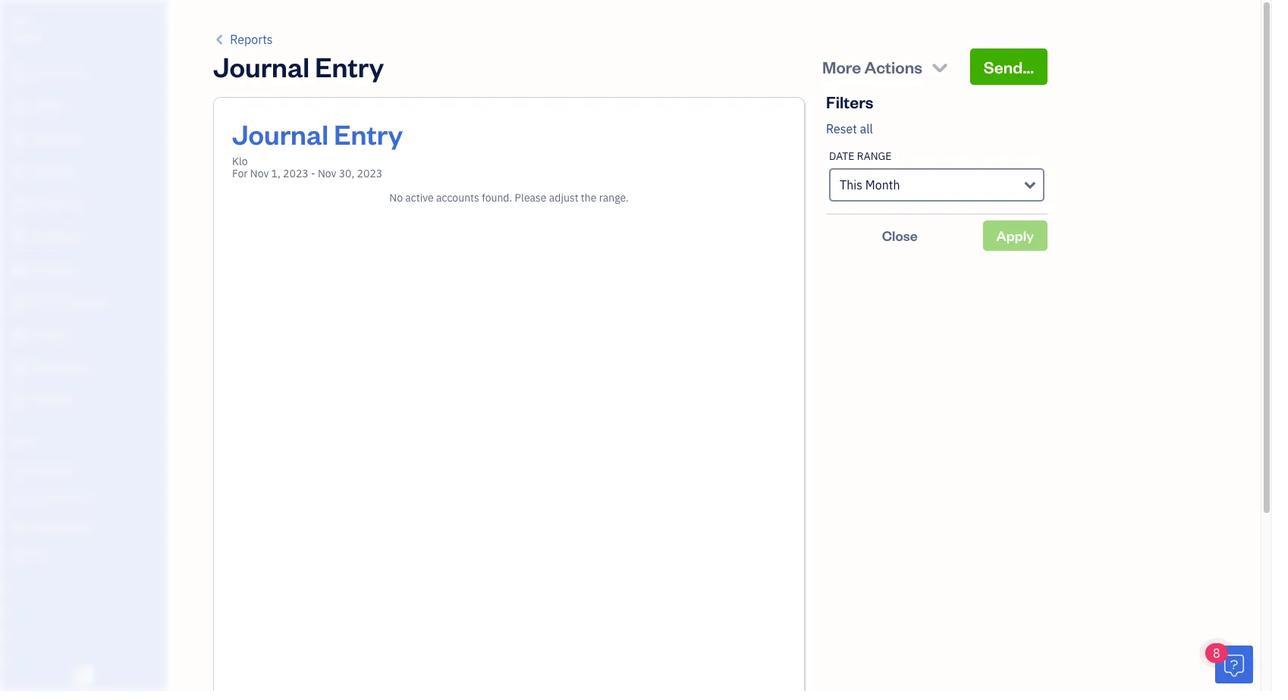 Task type: vqa. For each thing, say whether or not it's contained in the screenshot.
$0.00 'link' associated with 90+ Days
no



Task type: describe. For each thing, give the bounding box(es) containing it.
chart image
[[10, 361, 28, 376]]

1 nov from the left
[[250, 167, 269, 181]]

settings link
[[4, 542, 162, 568]]

chevronleft image
[[213, 30, 227, 49]]

reset all
[[826, 121, 873, 137]]

items
[[11, 492, 35, 505]]

journal for journal entry
[[213, 49, 310, 84]]

30,
[[339, 167, 355, 181]]

project image
[[10, 263, 28, 278]]

main element
[[0, 0, 205, 692]]

entry for journal entry klo for nov 1, 2023 - nov 30, 2023 no active accounts found. please adjust the range.
[[334, 116, 403, 152]]

resource center badge image
[[1216, 646, 1253, 684]]

apps link
[[4, 429, 162, 456]]

journal entry klo for nov 1, 2023 - nov 30, 2023 no active accounts found. please adjust the range.
[[232, 116, 629, 205]]

items and services
[[11, 492, 91, 505]]

payment image
[[10, 198, 28, 213]]

journal for journal entry klo for nov 1, 2023 - nov 30, 2023 no active accounts found. please adjust the range.
[[232, 116, 329, 152]]

expense image
[[10, 231, 28, 246]]

estimate image
[[10, 133, 28, 148]]

found.
[[482, 191, 512, 205]]

klo inside klo owner
[[12, 14, 29, 28]]

accounts
[[436, 191, 479, 205]]

services
[[55, 492, 91, 505]]

-
[[311, 167, 315, 181]]

date
[[829, 149, 855, 163]]

date range
[[829, 149, 892, 163]]

adjust
[[549, 191, 579, 205]]

client image
[[10, 100, 28, 115]]

connections
[[35, 521, 89, 533]]

items and services link
[[4, 486, 162, 512]]

range.
[[599, 191, 629, 205]]

bank connections link
[[4, 514, 162, 540]]

invoice image
[[10, 165, 28, 181]]

entry for journal entry
[[315, 49, 384, 84]]

reset
[[826, 121, 857, 137]]

team
[[11, 464, 35, 477]]



Task type: locate. For each thing, give the bounding box(es) containing it.
this
[[840, 178, 863, 193]]

range
[[857, 149, 892, 163]]

apps
[[11, 436, 34, 448]]

1 vertical spatial klo
[[232, 155, 248, 168]]

month
[[866, 178, 900, 193]]

Date Range field
[[829, 168, 1045, 202]]

1 vertical spatial journal
[[232, 116, 329, 152]]

journal up 1,
[[232, 116, 329, 152]]

reset all button
[[826, 120, 873, 138]]

for
[[232, 167, 248, 181]]

journal entry
[[213, 49, 384, 84]]

filters
[[826, 91, 874, 112]]

journal down reports
[[213, 49, 310, 84]]

1 vertical spatial entry
[[334, 116, 403, 152]]

more actions button
[[809, 49, 964, 85]]

please
[[515, 191, 547, 205]]

1 2023 from the left
[[283, 167, 309, 181]]

owner
[[12, 30, 42, 42]]

reports
[[230, 32, 273, 47]]

1 horizontal spatial nov
[[318, 167, 336, 181]]

2023 right 30,
[[357, 167, 383, 181]]

journal
[[213, 49, 310, 84], [232, 116, 329, 152]]

0 horizontal spatial nov
[[250, 167, 269, 181]]

report image
[[10, 394, 28, 409]]

nov right -
[[318, 167, 336, 181]]

klo left 1,
[[232, 155, 248, 168]]

2023 left -
[[283, 167, 309, 181]]

members
[[37, 464, 77, 477]]

klo inside journal entry klo for nov 1, 2023 - nov 30, 2023 no active accounts found. please adjust the range.
[[232, 155, 248, 168]]

2 2023 from the left
[[357, 167, 383, 181]]

and
[[37, 492, 53, 505]]

no
[[389, 191, 403, 205]]

8
[[1213, 646, 1221, 662]]

2 nov from the left
[[318, 167, 336, 181]]

team members
[[11, 464, 77, 477]]

nov left 1,
[[250, 167, 269, 181]]

the
[[581, 191, 597, 205]]

actions
[[865, 56, 923, 77]]

bank
[[11, 521, 33, 533]]

more actions
[[822, 56, 923, 77]]

freshbooks image
[[71, 668, 96, 686]]

reports button
[[213, 30, 273, 49]]

klo up 'owner'
[[12, 14, 29, 28]]

klo owner
[[12, 14, 42, 42]]

date range element
[[826, 138, 1048, 215]]

nov
[[250, 167, 269, 181], [318, 167, 336, 181]]

0 vertical spatial entry
[[315, 49, 384, 84]]

klo
[[12, 14, 29, 28], [232, 155, 248, 168]]

1 horizontal spatial klo
[[232, 155, 248, 168]]

all
[[860, 121, 873, 137]]

entry inside journal entry klo for nov 1, 2023 - nov 30, 2023 no active accounts found. please adjust the range.
[[334, 116, 403, 152]]

dashboard image
[[10, 68, 28, 83]]

1 horizontal spatial 2023
[[357, 167, 383, 181]]

8 button
[[1206, 644, 1253, 684]]

0 vertical spatial journal
[[213, 49, 310, 84]]

2023
[[283, 167, 309, 181], [357, 167, 383, 181]]

timer image
[[10, 296, 28, 311]]

0 horizontal spatial 2023
[[283, 167, 309, 181]]

chevrondown image
[[930, 56, 951, 77]]

this month
[[840, 178, 900, 193]]

1,
[[271, 167, 281, 181]]

money image
[[10, 329, 28, 344]]

send… button
[[970, 49, 1048, 85]]

journal inside journal entry klo for nov 1, 2023 - nov 30, 2023 no active accounts found. please adjust the range.
[[232, 116, 329, 152]]

close
[[882, 227, 918, 244]]

settings
[[11, 549, 46, 561]]

0 vertical spatial klo
[[12, 14, 29, 28]]

close button
[[826, 221, 974, 251]]

more
[[822, 56, 861, 77]]

team members link
[[4, 458, 162, 484]]

entry
[[315, 49, 384, 84], [334, 116, 403, 152]]

bank connections
[[11, 521, 89, 533]]

active
[[405, 191, 434, 205]]

0 horizontal spatial klo
[[12, 14, 29, 28]]

send…
[[984, 56, 1034, 77]]



